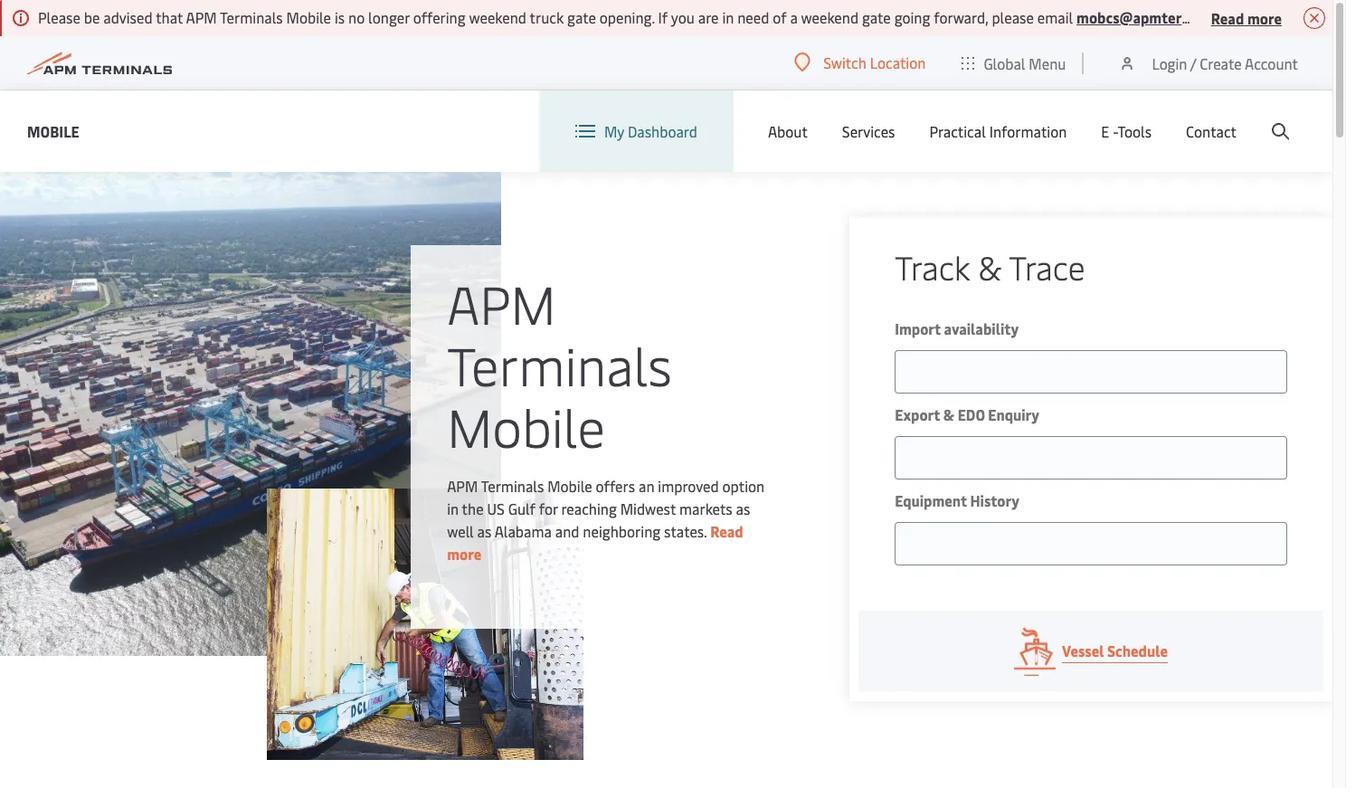 Task type: describe. For each thing, give the bounding box(es) containing it.
edo
[[958, 404, 985, 424]]

login / create account
[[1152, 53, 1298, 73]]

is
[[335, 7, 345, 27]]

create
[[1200, 53, 1242, 73]]

export
[[895, 404, 940, 424]]

apm terminals mobile offers an improved option in the us gulf for reaching midwest markets as well as alabama and neighboring states.
[[447, 475, 765, 541]]

read more button
[[1211, 6, 1282, 29]]

trace
[[1009, 244, 1085, 289]]

contact
[[1186, 121, 1237, 141]]

neighboring
[[583, 521, 661, 541]]

reaching
[[561, 498, 617, 518]]

close alert image
[[1304, 7, 1325, 29]]

history
[[970, 490, 1020, 510]]

track
[[895, 244, 970, 289]]

longer
[[368, 7, 410, 27]]

e -tools button
[[1101, 90, 1152, 172]]

e -tools
[[1101, 121, 1152, 141]]

no
[[348, 7, 365, 27]]

that
[[156, 7, 183, 27]]

terminals for apm terminals mobile
[[447, 328, 672, 399]]

opening.
[[600, 7, 655, 27]]

enquiry
[[988, 404, 1040, 424]]

if
[[658, 7, 668, 27]]

1 a from the left
[[790, 7, 798, 27]]

offers
[[596, 475, 635, 495]]

e
[[1101, 121, 1109, 141]]

read more for read more button
[[1211, 8, 1282, 28]]

forward,
[[934, 7, 988, 27]]

0 vertical spatial terminals
[[220, 7, 283, 27]]

please be advised that apm terminals mobile is no longer offering weekend truck gate opening. if you are in need of a weekend gate going forward, please email mobcs@apmterminals.com to obtain a qu
[[38, 7, 1346, 27]]

information
[[989, 121, 1067, 141]]

switch location button
[[795, 52, 926, 72]]

more for the read more link
[[447, 543, 482, 563]]

an
[[639, 475, 654, 495]]

gulf
[[508, 498, 535, 518]]

my
[[604, 121, 624, 141]]

offering
[[413, 7, 466, 27]]

account
[[1245, 53, 1298, 73]]

improved
[[658, 475, 719, 495]]

practical information button
[[930, 90, 1067, 172]]

apm for apm terminals mobile
[[447, 266, 556, 338]]

switch
[[824, 52, 867, 72]]

global menu button
[[944, 36, 1084, 90]]

truck
[[530, 7, 564, 27]]

vessel schedule link
[[859, 611, 1324, 692]]

1 weekend from the left
[[469, 7, 527, 27]]

vessel
[[1062, 641, 1104, 660]]

-
[[1113, 121, 1118, 141]]

login
[[1152, 53, 1187, 73]]

1 gate from the left
[[567, 7, 596, 27]]

mobile secondary image
[[267, 489, 583, 760]]

you
[[671, 7, 695, 27]]

2 weekend from the left
[[801, 7, 859, 27]]

2 a from the left
[[1323, 7, 1331, 27]]

apm for apm terminals mobile offers an improved option in the us gulf for reaching midwest markets as well as alabama and neighboring states.
[[447, 475, 478, 495]]

global
[[984, 53, 1025, 73]]

mobcs@apmterminals.com
[[1077, 7, 1258, 27]]

mobile inside apm terminals mobile
[[447, 389, 605, 461]]

0 vertical spatial apm
[[186, 7, 217, 27]]

email
[[1038, 7, 1073, 27]]

my dashboard
[[604, 121, 697, 141]]



Task type: vqa. For each thing, say whether or not it's contained in the screenshot.
right a
yes



Task type: locate. For each thing, give the bounding box(es) containing it.
1 horizontal spatial a
[[1323, 7, 1331, 27]]

alabama
[[495, 521, 552, 541]]

0 vertical spatial read
[[1211, 8, 1244, 28]]

2 vertical spatial terminals
[[481, 475, 544, 495]]

import availability
[[895, 318, 1019, 338]]

schedule
[[1107, 641, 1168, 660]]

& for trace
[[978, 244, 1002, 289]]

mobile inside apm terminals mobile offers an improved option in the us gulf for reaching midwest markets as well as alabama and neighboring states.
[[548, 475, 592, 495]]

1 vertical spatial &
[[943, 404, 955, 424]]

in right are
[[722, 7, 734, 27]]

equipment
[[895, 490, 967, 510]]

&
[[978, 244, 1002, 289], [943, 404, 955, 424]]

global menu
[[984, 53, 1066, 73]]

mobcs@apmterminals.com link
[[1077, 7, 1258, 27]]

1 horizontal spatial weekend
[[801, 7, 859, 27]]

more inside the read more link
[[447, 543, 482, 563]]

track & trace
[[895, 244, 1085, 289]]

0 horizontal spatial a
[[790, 7, 798, 27]]

services button
[[842, 90, 895, 172]]

0 vertical spatial read more
[[1211, 8, 1282, 28]]

1 vertical spatial as
[[477, 521, 492, 541]]

xin da yang zhou  docked at apm terminals mobile image
[[0, 172, 501, 656]]

obtain
[[1278, 7, 1320, 27]]

1 horizontal spatial read
[[1211, 8, 1244, 28]]

going
[[894, 7, 930, 27]]

& left trace
[[978, 244, 1002, 289]]

2 gate from the left
[[862, 7, 891, 27]]

a
[[790, 7, 798, 27], [1323, 7, 1331, 27]]

1 horizontal spatial as
[[736, 498, 750, 518]]

read left to
[[1211, 8, 1244, 28]]

midwest
[[620, 498, 676, 518]]

availability
[[944, 318, 1019, 338]]

& for edo
[[943, 404, 955, 424]]

contact button
[[1186, 90, 1237, 172]]

switch location
[[824, 52, 926, 72]]

a left qu
[[1323, 7, 1331, 27]]

read for read more button
[[1211, 8, 1244, 28]]

practical
[[930, 121, 986, 141]]

0 vertical spatial &
[[978, 244, 1002, 289]]

apm inside apm terminals mobile offers an improved option in the us gulf for reaching midwest markets as well as alabama and neighboring states.
[[447, 475, 478, 495]]

as
[[736, 498, 750, 518], [477, 521, 492, 541]]

to
[[1261, 7, 1275, 27]]

1 horizontal spatial &
[[978, 244, 1002, 289]]

weekend left "truck"
[[469, 7, 527, 27]]

2 vertical spatial apm
[[447, 475, 478, 495]]

1 horizontal spatial in
[[722, 7, 734, 27]]

be
[[84, 7, 100, 27]]

us
[[487, 498, 505, 518]]

in
[[722, 7, 734, 27], [447, 498, 459, 518]]

well
[[447, 521, 474, 541]]

states.
[[664, 521, 707, 541]]

1 horizontal spatial more
[[1248, 8, 1282, 28]]

about button
[[768, 90, 808, 172]]

in inside apm terminals mobile offers an improved option in the us gulf for reaching midwest markets as well as alabama and neighboring states.
[[447, 498, 459, 518]]

apm
[[186, 7, 217, 27], [447, 266, 556, 338], [447, 475, 478, 495]]

services
[[842, 121, 895, 141]]

1 vertical spatial terminals
[[447, 328, 672, 399]]

login / create account link
[[1119, 36, 1298, 90]]

read more up login / create account
[[1211, 8, 1282, 28]]

read down markets at right
[[710, 521, 743, 541]]

read inside read more
[[710, 521, 743, 541]]

0 horizontal spatial in
[[447, 498, 459, 518]]

of
[[773, 7, 787, 27]]

1 vertical spatial apm
[[447, 266, 556, 338]]

my dashboard button
[[575, 90, 697, 172]]

1 vertical spatial read more
[[447, 521, 743, 563]]

read more link
[[447, 521, 743, 563]]

apm terminals mobile
[[447, 266, 672, 461]]

mobile
[[286, 7, 331, 27], [27, 121, 79, 141], [447, 389, 605, 461], [548, 475, 592, 495]]

0 horizontal spatial read
[[710, 521, 743, 541]]

as right well
[[477, 521, 492, 541]]

as down option
[[736, 498, 750, 518]]

gate left going
[[862, 7, 891, 27]]

weekend up the switch
[[801, 7, 859, 27]]

1 horizontal spatial read more
[[1211, 8, 1282, 28]]

option
[[722, 475, 765, 495]]

read more for the read more link
[[447, 521, 743, 563]]

qu
[[1334, 7, 1346, 27]]

gate right "truck"
[[567, 7, 596, 27]]

1 vertical spatial in
[[447, 498, 459, 518]]

& left edo
[[943, 404, 955, 424]]

0 horizontal spatial weekend
[[469, 7, 527, 27]]

a right the of
[[790, 7, 798, 27]]

/
[[1190, 53, 1196, 73]]

export & edo enquiry
[[895, 404, 1040, 424]]

please
[[992, 7, 1034, 27]]

0 horizontal spatial &
[[943, 404, 955, 424]]

markets
[[679, 498, 733, 518]]

about
[[768, 121, 808, 141]]

and
[[555, 521, 579, 541]]

in left the at the bottom of the page
[[447, 498, 459, 518]]

advised
[[103, 7, 153, 27]]

the
[[462, 498, 484, 518]]

0 vertical spatial more
[[1248, 8, 1282, 28]]

apm inside apm terminals mobile
[[447, 266, 556, 338]]

0 horizontal spatial as
[[477, 521, 492, 541]]

more inside read more button
[[1248, 8, 1282, 28]]

for
[[539, 498, 558, 518]]

vessel schedule
[[1062, 641, 1168, 660]]

location
[[870, 52, 926, 72]]

equipment history
[[895, 490, 1020, 510]]

0 horizontal spatial read more
[[447, 521, 743, 563]]

practical information
[[930, 121, 1067, 141]]

read inside read more button
[[1211, 8, 1244, 28]]

1 vertical spatial read
[[710, 521, 743, 541]]

read for the read more link
[[710, 521, 743, 541]]

0 vertical spatial in
[[722, 7, 734, 27]]

gate
[[567, 7, 596, 27], [862, 7, 891, 27]]

dashboard
[[628, 121, 697, 141]]

more for read more button
[[1248, 8, 1282, 28]]

terminals inside apm terminals mobile offers an improved option in the us gulf for reaching midwest markets as well as alabama and neighboring states.
[[481, 475, 544, 495]]

more up account
[[1248, 8, 1282, 28]]

tools
[[1118, 121, 1152, 141]]

read more down the 'reaching'
[[447, 521, 743, 563]]

terminals for apm terminals mobile offers an improved option in the us gulf for reaching midwest markets as well as alabama and neighboring states.
[[481, 475, 544, 495]]

weekend
[[469, 7, 527, 27], [801, 7, 859, 27]]

need
[[737, 7, 769, 27]]

0 horizontal spatial more
[[447, 543, 482, 563]]

terminals
[[220, 7, 283, 27], [447, 328, 672, 399], [481, 475, 544, 495]]

1 vertical spatial more
[[447, 543, 482, 563]]

read more
[[1211, 8, 1282, 28], [447, 521, 743, 563]]

mobile link
[[27, 120, 79, 142]]

import
[[895, 318, 941, 338]]

0 horizontal spatial gate
[[567, 7, 596, 27]]

please
[[38, 7, 80, 27]]

menu
[[1029, 53, 1066, 73]]

1 horizontal spatial gate
[[862, 7, 891, 27]]

read
[[1211, 8, 1244, 28], [710, 521, 743, 541]]

more down well
[[447, 543, 482, 563]]

are
[[698, 7, 719, 27]]

0 vertical spatial as
[[736, 498, 750, 518]]



